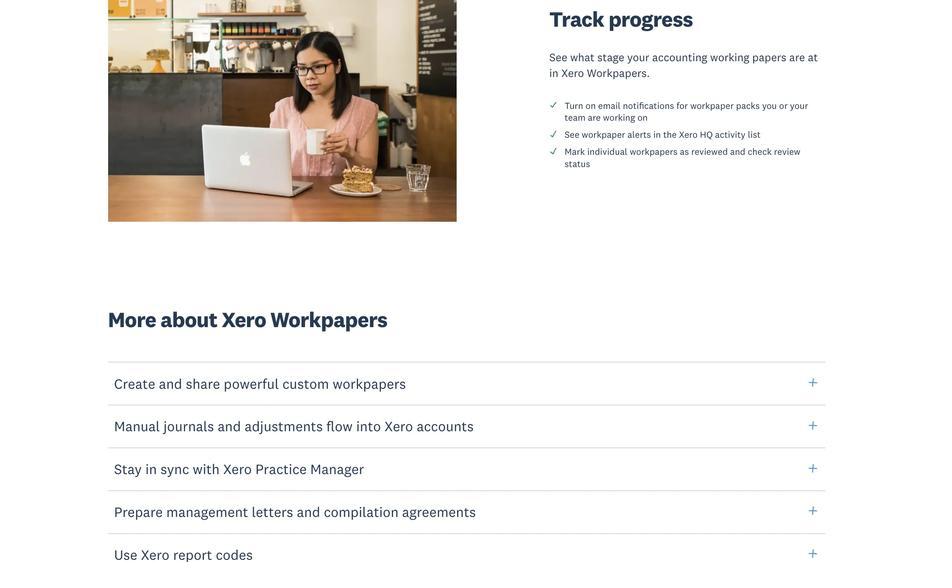 Task type: locate. For each thing, give the bounding box(es) containing it.
working left papers
[[711, 51, 750, 65]]

1 vertical spatial workpaper
[[582, 129, 626, 141]]

custom
[[283, 375, 329, 393]]

2 horizontal spatial in
[[654, 129, 661, 141]]

1 horizontal spatial workpapers
[[630, 146, 678, 158]]

and inside dropdown button
[[159, 375, 182, 393]]

working inside turn on email notifications for workpaper packs you or your team are working on
[[603, 112, 636, 124]]

adjustments
[[245, 418, 323, 436]]

are right team
[[588, 112, 601, 124]]

0 vertical spatial workpapers
[[630, 146, 678, 158]]

as
[[680, 146, 689, 158]]

are
[[790, 51, 806, 65], [588, 112, 601, 124]]

0 vertical spatial working
[[711, 51, 750, 65]]

0 horizontal spatial are
[[588, 112, 601, 124]]

1 horizontal spatial your
[[791, 100, 809, 112]]

accounting
[[653, 51, 708, 65]]

see left what
[[550, 51, 568, 65]]

on right turn
[[586, 100, 596, 112]]

see up mark
[[565, 129, 580, 141]]

xero
[[562, 66, 584, 80], [679, 129, 698, 141], [222, 307, 266, 333], [385, 418, 413, 436], [223, 461, 252, 479]]

0 horizontal spatial in
[[145, 461, 157, 479]]

list
[[748, 129, 761, 141]]

included image for mark individual workpapers as reviewed and check review status
[[550, 147, 558, 155]]

turn on email notifications for workpaper packs you or your team are working on
[[565, 100, 809, 124]]

review
[[775, 146, 801, 158]]

team
[[565, 112, 586, 124]]

workpapers down see workpaper alerts in the xero hq activity list
[[630, 146, 678, 158]]

workpaper up hq
[[691, 100, 734, 112]]

1 vertical spatial your
[[791, 100, 809, 112]]

workpapers up 'into'
[[333, 375, 406, 393]]

xero inside see what stage your accounting working papers are at in xero workpapers.
[[562, 66, 584, 80]]

1 vertical spatial see
[[565, 129, 580, 141]]

workpapers inside mark individual workpapers as reviewed and check review status
[[630, 146, 678, 158]]

you
[[763, 100, 777, 112]]

included image
[[550, 101, 558, 109], [550, 147, 558, 155]]

compilation
[[324, 504, 399, 521]]

stage
[[598, 51, 625, 65]]

stay
[[114, 461, 142, 479]]

into
[[356, 418, 381, 436]]

2 vertical spatial in
[[145, 461, 157, 479]]

0 vertical spatial in
[[550, 66, 559, 80]]

1 vertical spatial included image
[[550, 147, 558, 155]]

0 horizontal spatial working
[[603, 112, 636, 124]]

and down activity
[[731, 146, 746, 158]]

or
[[780, 100, 788, 112]]

1 horizontal spatial working
[[711, 51, 750, 65]]

included image down included image
[[550, 147, 558, 155]]

are left at
[[790, 51, 806, 65]]

workpapers.
[[587, 66, 650, 80]]

2 included image from the top
[[550, 147, 558, 155]]

reviewed
[[692, 146, 728, 158]]

1 horizontal spatial on
[[638, 112, 648, 124]]

manual journals and adjustments flow into xero accounts
[[114, 418, 474, 436]]

in
[[550, 66, 559, 80], [654, 129, 661, 141], [145, 461, 157, 479]]

0 horizontal spatial workpapers
[[333, 375, 406, 393]]

your up 'workpapers.'
[[628, 51, 650, 65]]

1 horizontal spatial in
[[550, 66, 559, 80]]

0 vertical spatial included image
[[550, 101, 558, 109]]

1 vertical spatial are
[[588, 112, 601, 124]]

stay in sync with xero practice manager
[[114, 461, 364, 479]]

working
[[711, 51, 750, 65], [603, 112, 636, 124]]

0 vertical spatial see
[[550, 51, 568, 65]]

1 vertical spatial working
[[603, 112, 636, 124]]

1 horizontal spatial are
[[790, 51, 806, 65]]

see workpaper alerts in the xero hq activity list
[[565, 129, 761, 141]]

and right letters
[[297, 504, 320, 521]]

practice
[[255, 461, 307, 479]]

working down email
[[603, 112, 636, 124]]

with
[[193, 461, 220, 479]]

see
[[550, 51, 568, 65], [565, 129, 580, 141]]

0 vertical spatial workpaper
[[691, 100, 734, 112]]

more
[[108, 307, 156, 333]]

your
[[628, 51, 650, 65], [791, 100, 809, 112]]

0 horizontal spatial on
[[586, 100, 596, 112]]

0 vertical spatial are
[[790, 51, 806, 65]]

0 horizontal spatial your
[[628, 51, 650, 65]]

and
[[731, 146, 746, 158], [159, 375, 182, 393], [218, 418, 241, 436], [297, 504, 320, 521]]

about
[[161, 307, 217, 333]]

status
[[565, 158, 591, 170]]

workpaper
[[691, 100, 734, 112], [582, 129, 626, 141]]

turn
[[565, 100, 584, 112]]

powerful
[[224, 375, 279, 393]]

journals
[[164, 418, 214, 436]]

xero inside dropdown button
[[385, 418, 413, 436]]

1 vertical spatial workpapers
[[333, 375, 406, 393]]

workpapers
[[630, 146, 678, 158], [333, 375, 406, 393]]

0 vertical spatial your
[[628, 51, 650, 65]]

1 horizontal spatial workpaper
[[691, 100, 734, 112]]

1 vertical spatial in
[[654, 129, 661, 141]]

on down the notifications
[[638, 112, 648, 124]]

and inside mark individual workpapers as reviewed and check review status
[[731, 146, 746, 158]]

0 horizontal spatial workpaper
[[582, 129, 626, 141]]

manual
[[114, 418, 160, 436]]

on
[[586, 100, 596, 112], [638, 112, 648, 124]]

your right or on the top of the page
[[791, 100, 809, 112]]

1 included image from the top
[[550, 101, 558, 109]]

and left the share
[[159, 375, 182, 393]]

workpaper up individual
[[582, 129, 626, 141]]

included image left turn
[[550, 101, 558, 109]]

xero inside dropdown button
[[223, 461, 252, 479]]

see inside see what stage your accounting working papers are at in xero workpapers.
[[550, 51, 568, 65]]



Task type: vqa. For each thing, say whether or not it's contained in the screenshot.
the More at left bottom
yes



Task type: describe. For each thing, give the bounding box(es) containing it.
share
[[186, 375, 220, 393]]

track
[[550, 6, 605, 32]]

working inside see what stage your accounting working papers are at in xero workpapers.
[[711, 51, 750, 65]]

stay in sync with xero practice manager button
[[108, 448, 826, 492]]

your inside turn on email notifications for workpaper packs you or your team are working on
[[791, 100, 809, 112]]

track progress
[[550, 6, 693, 32]]

at
[[808, 51, 818, 65]]

agreements
[[402, 504, 476, 521]]

mark
[[565, 146, 585, 158]]

the
[[664, 129, 677, 141]]

create
[[114, 375, 155, 393]]

hq
[[700, 129, 713, 141]]

in inside see what stage your accounting working papers are at in xero workpapers.
[[550, 66, 559, 80]]

letters
[[252, 504, 293, 521]]

manager
[[310, 461, 364, 479]]

included image for turn on email notifications for workpaper packs you or your team are working on
[[550, 101, 558, 109]]

included image
[[550, 130, 558, 138]]

sync
[[161, 461, 189, 479]]

management
[[166, 504, 248, 521]]

workpapers inside dropdown button
[[333, 375, 406, 393]]

individual
[[588, 146, 628, 158]]

workpapers
[[271, 307, 388, 333]]

your inside see what stage your accounting working papers are at in xero workpapers.
[[628, 51, 650, 65]]

and right journals
[[218, 418, 241, 436]]

create and share powerful custom workpapers
[[114, 375, 406, 393]]

more about xero workpapers
[[108, 307, 388, 333]]

mark individual workpapers as reviewed and check review status
[[565, 146, 801, 170]]

create and share powerful custom workpapers button
[[108, 362, 826, 406]]

activity
[[716, 129, 746, 141]]

workpaper inside turn on email notifications for workpaper packs you or your team are working on
[[691, 100, 734, 112]]

packs
[[737, 100, 760, 112]]

see for see what stage your accounting working papers are at in xero workpapers.
[[550, 51, 568, 65]]

see for see workpaper alerts in the xero hq activity list
[[565, 129, 580, 141]]

prepare management letters and compilation agreements
[[114, 504, 476, 521]]

email
[[598, 100, 621, 112]]

check
[[748, 146, 772, 158]]

progress
[[609, 6, 693, 32]]

for
[[677, 100, 688, 112]]

flow
[[327, 418, 353, 436]]

prepare
[[114, 504, 163, 521]]

notifications
[[623, 100, 675, 112]]

manual journals and adjustments flow into xero accounts button
[[108, 405, 826, 449]]

in inside dropdown button
[[145, 461, 157, 479]]

papers
[[753, 51, 787, 65]]

what
[[571, 51, 595, 65]]

are inside turn on email notifications for workpaper packs you or your team are working on
[[588, 112, 601, 124]]

prepare management letters and compilation agreements button
[[108, 491, 826, 535]]

are inside see what stage your accounting working papers are at in xero workpapers.
[[790, 51, 806, 65]]

see what stage your accounting working papers are at in xero workpapers.
[[550, 51, 818, 80]]

alerts
[[628, 129, 651, 141]]

accounts
[[417, 418, 474, 436]]



